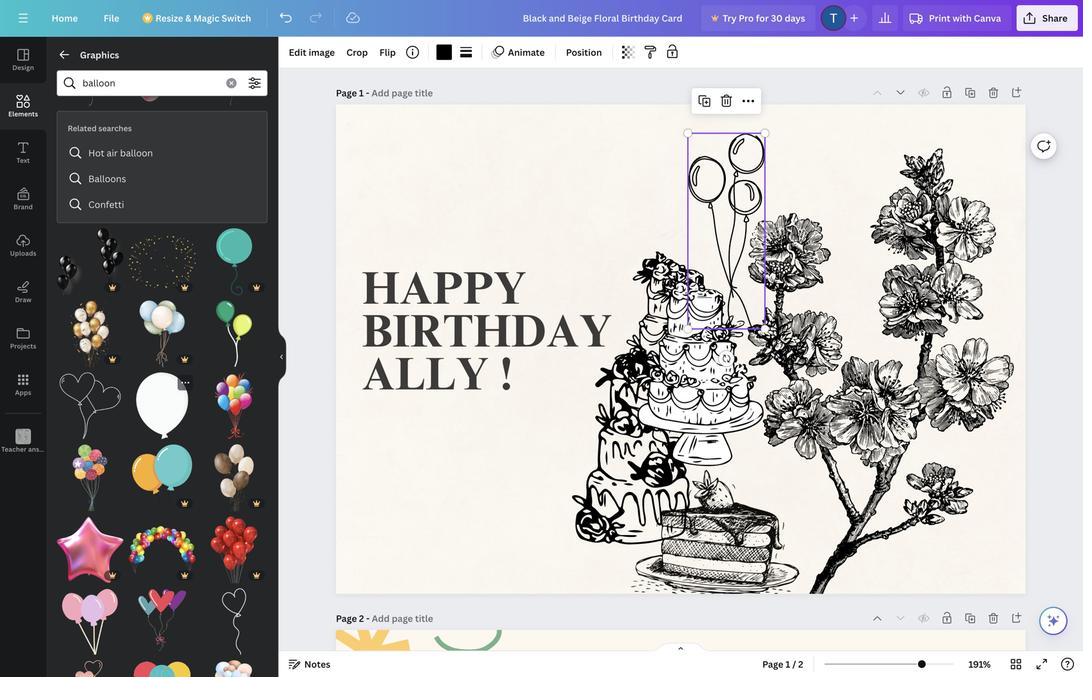 Task type: describe. For each thing, give the bounding box(es) containing it.
try pro for 30 days
[[723, 12, 805, 24]]

0 vertical spatial 2
[[359, 612, 364, 624]]

birthday
[[362, 314, 612, 359]]

2 inside page 1 / 2 button
[[798, 658, 803, 670]]

projects button
[[0, 315, 46, 362]]

share button
[[1017, 5, 1078, 31]]

ally !
[[362, 357, 513, 402]]

apps
[[15, 388, 31, 397]]

flip button
[[374, 42, 401, 63]]

notes
[[304, 658, 330, 670]]

teacher answer keys
[[1, 445, 67, 454]]

file button
[[93, 5, 130, 31]]

brand
[[14, 202, 33, 211]]

edit
[[289, 46, 307, 58]]

balloons
[[88, 173, 126, 185]]

keys
[[53, 445, 67, 454]]

draw button
[[0, 269, 46, 315]]

pro
[[739, 12, 754, 24]]

flip
[[380, 46, 396, 58]]

uploads
[[10, 249, 36, 258]]

Search graphics search field
[[83, 71, 219, 95]]

position button
[[561, 42, 607, 63]]

/
[[793, 658, 796, 670]]

resize & magic switch button
[[135, 5, 262, 31]]

page inside button
[[763, 658, 784, 670]]

- for page 2 -
[[366, 612, 370, 624]]

balloon
[[120, 147, 153, 159]]

elements
[[8, 110, 38, 118]]

answer
[[28, 445, 51, 454]]

text button
[[0, 130, 46, 176]]

happy
[[362, 271, 527, 317]]

balloons celebration icon set image
[[57, 39, 124, 106]]

side panel tab list
[[0, 37, 67, 465]]

ally
[[362, 357, 489, 402]]

crop
[[347, 46, 368, 58]]

magic
[[194, 12, 220, 24]]

untitled media image
[[129, 516, 196, 583]]

dreamy soft painterly holographic balloon dog image
[[129, 39, 196, 106]]

teacher
[[1, 445, 27, 454]]

green balloon watercolor illustration image
[[201, 39, 268, 106]]

draw
[[15, 295, 31, 304]]

file
[[104, 12, 119, 24]]

hide image
[[278, 326, 286, 388]]

&
[[185, 12, 191, 24]]

glossy balloon image
[[57, 516, 124, 583]]

uploads button
[[0, 222, 46, 269]]

for
[[756, 12, 769, 24]]

balloons button
[[63, 166, 262, 192]]

switch
[[222, 12, 251, 24]]

design
[[12, 63, 34, 72]]

Design title text field
[[513, 5, 696, 31]]

191%
[[969, 658, 991, 670]]

elements button
[[0, 83, 46, 130]]

hot
[[88, 147, 104, 159]]

hot air balloon
[[88, 147, 153, 159]]

page 1 / 2 button
[[757, 654, 809, 674]]

resize & magic switch
[[156, 12, 251, 24]]

air
[[107, 147, 118, 159]]

Page title text field
[[372, 86, 434, 99]]

notes button
[[284, 654, 336, 674]]

related searches list
[[63, 140, 262, 217]]

1 for /
[[786, 658, 790, 670]]



Task type: locate. For each thing, give the bounding box(es) containing it.
page 1 -
[[336, 87, 372, 99]]

related
[[68, 123, 97, 134]]

1 horizontal spatial 2
[[798, 658, 803, 670]]

projects
[[10, 342, 36, 350]]

days
[[785, 12, 805, 24]]

birthday balloons clipart - birthday balloons png,balloons t image
[[201, 372, 268, 439]]

!
[[500, 357, 513, 402]]

page 1 / 2
[[763, 658, 803, 670]]

page
[[336, 87, 357, 99], [336, 612, 357, 624], [763, 658, 784, 670]]

share
[[1043, 12, 1068, 24]]

Page title text field
[[372, 612, 435, 625]]

edit image
[[289, 46, 335, 58]]

group
[[57, 39, 124, 106], [129, 39, 196, 106], [201, 39, 268, 106], [57, 221, 124, 295], [129, 221, 196, 295], [201, 221, 268, 295], [57, 293, 124, 367], [129, 293, 196, 367], [201, 293, 268, 367], [57, 365, 124, 439], [201, 365, 268, 439], [129, 372, 196, 439], [129, 437, 196, 511], [57, 444, 124, 511], [201, 444, 268, 511], [129, 509, 196, 583], [201, 509, 268, 583], [57, 516, 124, 583], [57, 581, 124, 655], [129, 581, 196, 655], [201, 581, 268, 655], [129, 653, 196, 677], [201, 653, 268, 677], [57, 660, 124, 677]]

1 left /
[[786, 658, 790, 670]]

canva
[[974, 12, 1001, 24]]

page down crop
[[336, 87, 357, 99]]

0 vertical spatial -
[[366, 87, 370, 99]]

balloons watercolor image
[[129, 300, 196, 367]]

position
[[566, 46, 602, 58]]

related searches
[[68, 123, 132, 134]]

1
[[359, 87, 364, 99], [786, 658, 790, 670]]

0 horizontal spatial 2
[[359, 612, 364, 624]]

teddy bear and balloons image
[[201, 660, 268, 677]]

with
[[953, 12, 972, 24]]

1 down crop
[[359, 87, 364, 99]]

2 right /
[[798, 658, 803, 670]]

print
[[929, 12, 951, 24]]

watercolor balloons image
[[201, 444, 268, 511]]

30
[[771, 12, 783, 24]]

brand button
[[0, 176, 46, 222]]

crop button
[[341, 42, 373, 63]]

1 vertical spatial 2
[[798, 658, 803, 670]]

confetti button
[[63, 192, 262, 217]]

1 vertical spatial 1
[[786, 658, 790, 670]]

static rose gold heart-shaped balloons image
[[57, 660, 124, 677]]

design button
[[0, 37, 46, 83]]

page for page 1
[[336, 87, 357, 99]]

191% button
[[959, 654, 1001, 674]]

1 vertical spatial page
[[336, 612, 357, 624]]

graphics
[[80, 49, 119, 61]]

-
[[366, 87, 370, 99], [366, 612, 370, 624]]

stylized watercolor circus balloons image
[[57, 444, 124, 511]]

page for page 2
[[336, 612, 357, 624]]

#000000 image
[[437, 44, 452, 60], [437, 44, 452, 60]]

confetti
[[88, 198, 124, 211]]

animate button
[[487, 42, 550, 63]]

kawaii handdrawn birthday balloons image
[[57, 588, 124, 655]]

0 vertical spatial page
[[336, 87, 357, 99]]

try pro for 30 days button
[[702, 5, 816, 31]]

luxury birthday decoration balloons image
[[57, 300, 124, 367]]

- left page title text box
[[366, 87, 370, 99]]

text
[[17, 156, 30, 165]]

try
[[723, 12, 737, 24]]

balloon flat illustration image
[[129, 372, 196, 439]]

balloon doodle image
[[201, 588, 268, 655]]

birthday balloons image
[[129, 228, 196, 295]]

round balloons illustration image
[[201, 300, 268, 367]]

apps button
[[0, 362, 46, 408]]

page left page title text field
[[336, 612, 357, 624]]

balloon icon. image
[[129, 444, 196, 511]]

2
[[359, 612, 364, 624], [798, 658, 803, 670]]

red balloons image
[[201, 516, 268, 583]]

1 inside button
[[786, 658, 790, 670]]

resize
[[156, 12, 183, 24]]

2 left page title text field
[[359, 612, 364, 624]]

home link
[[41, 5, 88, 31]]

balloon image
[[201, 228, 268, 295]]

2 vertical spatial page
[[763, 658, 784, 670]]

- left page title text field
[[366, 612, 370, 624]]

1 for -
[[359, 87, 364, 99]]

print with canva
[[929, 12, 1001, 24]]

1 horizontal spatial 1
[[786, 658, 790, 670]]

page left /
[[763, 658, 784, 670]]

black glossy balloon. image
[[57, 228, 124, 295]]

animate
[[508, 46, 545, 58]]

home
[[52, 12, 78, 24]]

- for page 1 -
[[366, 87, 370, 99]]

1 vertical spatial -
[[366, 612, 370, 624]]

0 vertical spatial 1
[[359, 87, 364, 99]]

print with canva button
[[903, 5, 1012, 31]]

canva assistant image
[[1046, 613, 1061, 629]]

;
[[22, 446, 24, 453]]

0 horizontal spatial 1
[[359, 87, 364, 99]]

edit image button
[[284, 42, 340, 63]]

hot air balloon button
[[63, 140, 262, 166]]

main menu bar
[[0, 0, 1083, 37]]

searches
[[98, 123, 132, 134]]

image
[[309, 46, 335, 58]]

page 2 -
[[336, 612, 372, 624]]

show pages image
[[650, 642, 712, 653]]



Task type: vqa. For each thing, say whether or not it's contained in the screenshot.
"Page 1 / 2" in the bottom of the page
yes



